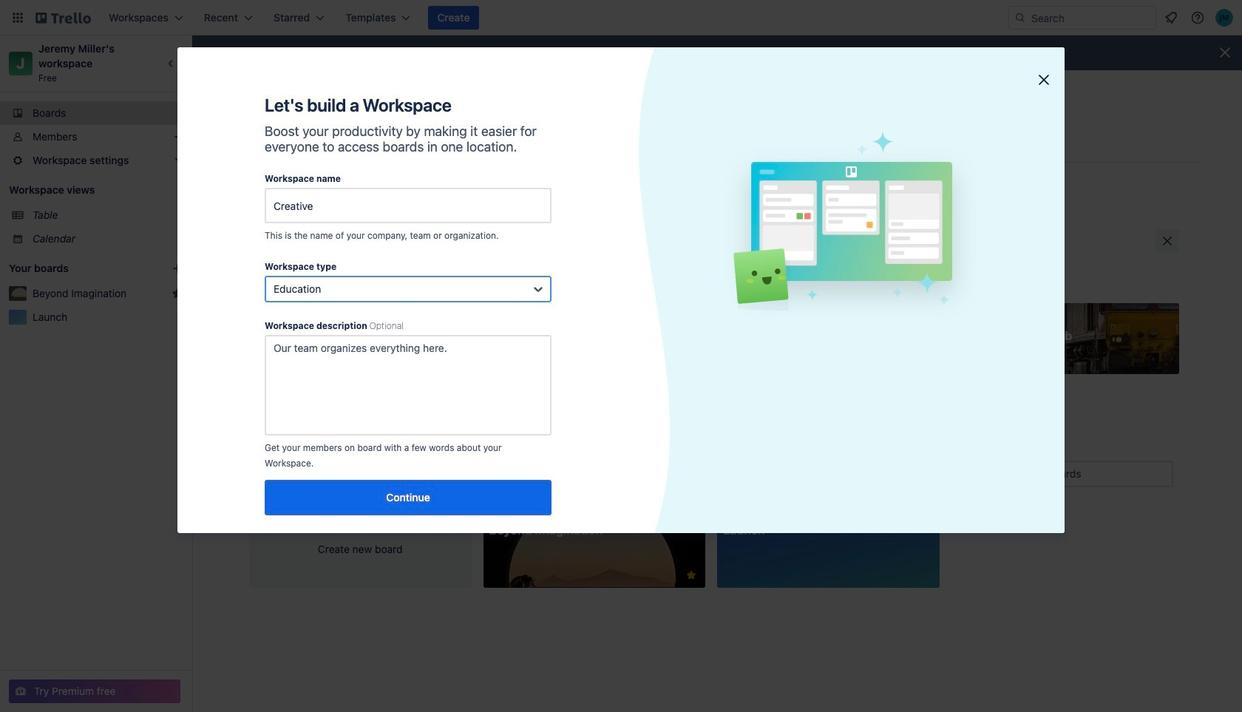 Task type: describe. For each thing, give the bounding box(es) containing it.
starred icon image
[[172, 288, 183, 299]]

open information menu image
[[1190, 10, 1205, 25]]

your boards with 2 items element
[[9, 260, 149, 277]]

jeremy miller (jeremymiller198) image
[[1216, 9, 1233, 27]]

Search boards text field
[[989, 461, 1173, 487]]

workspace navigation collapse icon image
[[161, 53, 182, 74]]



Task type: locate. For each thing, give the bounding box(es) containing it.
search image
[[1014, 12, 1026, 24]]

Our team organizes everything here. text field
[[265, 335, 552, 436]]

Search field
[[1026, 7, 1156, 29]]

add board image
[[172, 262, 183, 274]]

0 notifications image
[[1162, 9, 1180, 27]]

Taco's Co. text field
[[265, 188, 552, 223]]

primary element
[[0, 0, 1242, 35]]



Task type: vqa. For each thing, say whether or not it's contained in the screenshot.
Taco's Co. text field at the left of the page
yes



